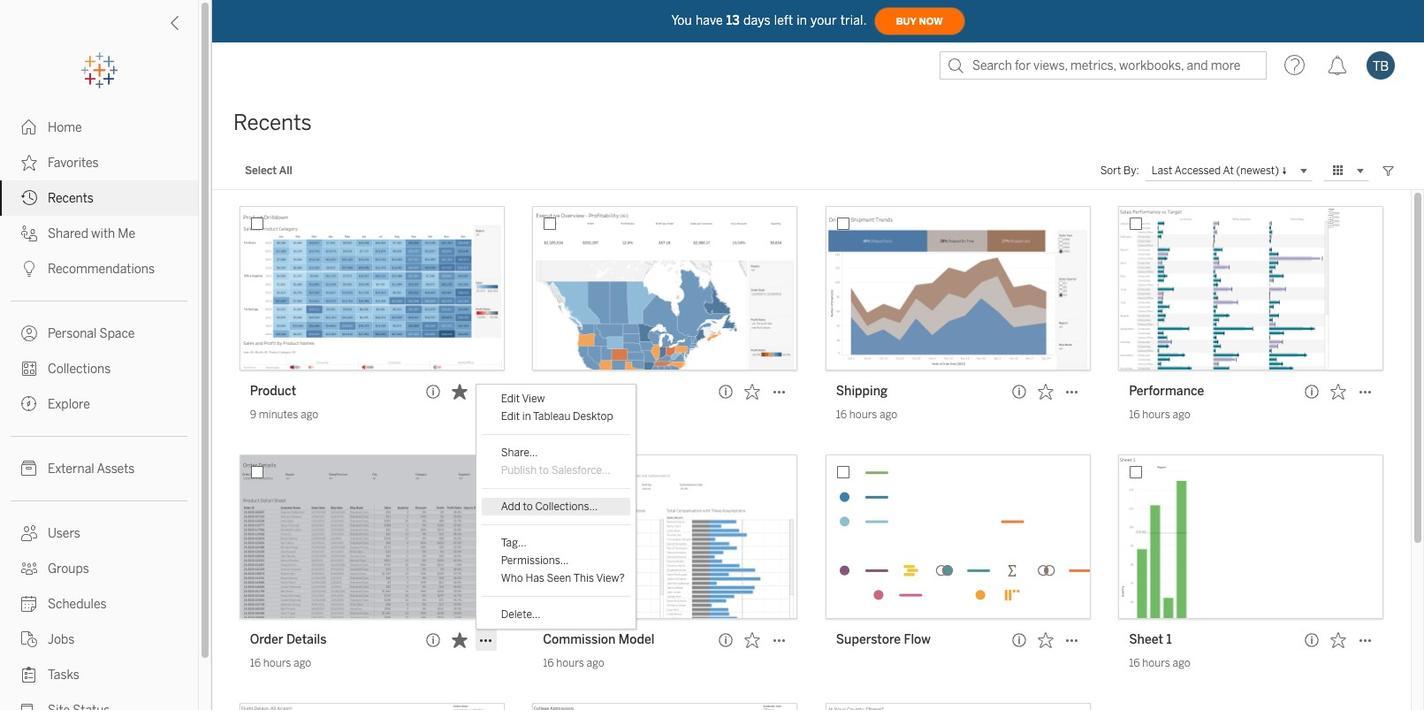 Task type: locate. For each thing, give the bounding box(es) containing it.
16 down performance
[[1129, 408, 1140, 421]]

tasks link
[[0, 657, 198, 692]]

by text only_f5he34f image left the explore
[[21, 396, 37, 412]]

by text only_f5he34f image up shared with me link at the top of page
[[21, 190, 37, 206]]

recents up the shared
[[48, 191, 94, 206]]

2 by text only_f5he34f image from the top
[[21, 261, 37, 277]]

collections
[[48, 362, 111, 377]]

by text only_f5he34f image inside tasks link
[[21, 667, 37, 683]]

1 vertical spatial recents
[[48, 191, 94, 206]]

4 by text only_f5he34f image from the top
[[21, 561, 37, 576]]

3 by text only_f5he34f image from the top
[[21, 461, 37, 477]]

buy
[[896, 15, 917, 27]]

8 by text only_f5he34f image from the top
[[21, 596, 37, 612]]

16 hours ago down commission
[[543, 657, 604, 669]]

by text only_f5he34f image for explore
[[21, 396, 37, 412]]

hours for shipping
[[850, 408, 877, 421]]

shared
[[48, 226, 88, 241]]

to inside "publish to salesforce..." checkbox item
[[539, 464, 549, 477]]

5 by text only_f5he34f image from the top
[[21, 361, 37, 377]]

16 for overview
[[543, 408, 554, 421]]

ago for shipping
[[880, 408, 898, 421]]

favorites link
[[0, 145, 198, 180]]

to right add
[[523, 500, 533, 513]]

16 hours ago
[[543, 408, 604, 421], [836, 408, 898, 421], [1129, 408, 1191, 421], [250, 657, 311, 669], [543, 657, 604, 669], [1129, 657, 1191, 669]]

recents up select all
[[233, 110, 312, 135]]

5 by text only_f5he34f image from the top
[[21, 631, 37, 647]]

edit in tableau desktop
[[501, 410, 613, 423]]

by text only_f5he34f image left the shared
[[21, 225, 37, 241]]

home
[[48, 120, 82, 135]]

to for publish
[[539, 464, 549, 477]]

sheet 1
[[1129, 632, 1172, 647]]

by text only_f5he34f image left home
[[21, 119, 37, 135]]

by text only_f5he34f image inside recents link
[[21, 190, 37, 206]]

by text only_f5he34f image inside explore link
[[21, 396, 37, 412]]

shared with me
[[48, 226, 135, 241]]

by text only_f5he34f image inside jobs link
[[21, 631, 37, 647]]

16 hours ago down the shipping
[[836, 408, 898, 421]]

16 hours ago for overview
[[543, 408, 604, 421]]

1 vertical spatial to
[[523, 500, 533, 513]]

navigation panel element
[[0, 53, 198, 710]]

by:
[[1124, 164, 1140, 177]]

13
[[727, 13, 740, 28]]

6 by text only_f5he34f image from the top
[[21, 396, 37, 412]]

seen
[[547, 572, 571, 584]]

edit down edit view
[[501, 410, 520, 423]]

by text only_f5he34f image left tasks
[[21, 667, 37, 683]]

hours for commission model
[[556, 657, 584, 669]]

by text only_f5he34f image for recents
[[21, 190, 37, 206]]

publish to salesforce... checkbox item
[[482, 462, 630, 479]]

by text only_f5he34f image left 'collections'
[[21, 361, 37, 377]]

minutes
[[259, 408, 298, 421]]

2 by text only_f5he34f image from the top
[[21, 190, 37, 206]]

recents inside the main navigation. press the up and down arrow keys to access links. element
[[48, 191, 94, 206]]

16 down order
[[250, 657, 261, 669]]

model
[[619, 632, 655, 647]]

main navigation. press the up and down arrow keys to access links. element
[[0, 110, 198, 710]]

9 by text only_f5he34f image from the top
[[21, 667, 37, 683]]

0 horizontal spatial to
[[523, 500, 533, 513]]

1 vertical spatial in
[[522, 410, 531, 423]]

jobs link
[[0, 622, 198, 657]]

16 hours ago down "overview"
[[543, 408, 604, 421]]

groups
[[48, 561, 89, 576]]

explore
[[48, 397, 90, 412]]

to inside add to collections... checkbox item
[[523, 500, 533, 513]]

add
[[501, 500, 521, 513]]

0 vertical spatial to
[[539, 464, 549, 477]]

in inside menu
[[522, 410, 531, 423]]

menu
[[476, 385, 636, 629]]

shipping
[[836, 384, 888, 399]]

groups link
[[0, 551, 198, 586]]

you
[[671, 13, 692, 28]]

superstore
[[836, 632, 901, 647]]

by text only_f5he34f image inside the home link
[[21, 119, 37, 135]]

space
[[100, 326, 135, 341]]

by text only_f5he34f image left schedules
[[21, 596, 37, 612]]

by text only_f5he34f image left the recommendations
[[21, 261, 37, 277]]

by text only_f5he34f image left jobs
[[21, 631, 37, 647]]

ago for performance
[[1173, 408, 1191, 421]]

by text only_f5he34f image left the 'personal' on the left of the page
[[21, 325, 37, 341]]

0 horizontal spatial recents
[[48, 191, 94, 206]]

16
[[543, 408, 554, 421], [836, 408, 847, 421], [1129, 408, 1140, 421], [250, 657, 261, 669], [543, 657, 554, 669], [1129, 657, 1140, 669]]

grid view image
[[1331, 163, 1347, 179]]

hours for overview
[[556, 408, 584, 421]]

by text only_f5he34f image for favorites
[[21, 155, 37, 171]]

4 by text only_f5he34f image from the top
[[21, 325, 37, 341]]

16 hours ago for shipping
[[836, 408, 898, 421]]

edit
[[501, 393, 520, 405], [501, 410, 520, 423]]

publish
[[501, 464, 537, 477]]

by text only_f5he34f image inside groups link
[[21, 561, 37, 576]]

who has seen this view?
[[501, 572, 625, 584]]

1 by text only_f5he34f image from the top
[[21, 119, 37, 135]]

by text only_f5he34f image inside favorites link
[[21, 155, 37, 171]]

hours down performance
[[1143, 408, 1171, 421]]

select all button
[[233, 160, 304, 181]]

external assets link
[[0, 451, 198, 486]]

16 down sheet
[[1129, 657, 1140, 669]]

recents link
[[0, 180, 198, 216]]

1 vertical spatial edit
[[501, 410, 520, 423]]

hours down "overview"
[[556, 408, 584, 421]]

external assets
[[48, 462, 135, 477]]

to
[[539, 464, 549, 477], [523, 500, 533, 513]]

by text only_f5he34f image
[[21, 155, 37, 171], [21, 261, 37, 277], [21, 461, 37, 477], [21, 561, 37, 576], [21, 631, 37, 647]]

0 vertical spatial recents
[[233, 110, 312, 135]]

3 by text only_f5he34f image from the top
[[21, 225, 37, 241]]

flow
[[904, 632, 931, 647]]

by text only_f5he34f image inside external assets link
[[21, 461, 37, 477]]

order
[[250, 632, 283, 647]]

to right publish
[[539, 464, 549, 477]]

16 down the shipping
[[836, 408, 847, 421]]

in
[[797, 13, 807, 28], [522, 410, 531, 423]]

hours down commission
[[556, 657, 584, 669]]

with
[[91, 226, 115, 241]]

by text only_f5he34f image inside users link
[[21, 525, 37, 541]]

by text only_f5he34f image
[[21, 119, 37, 135], [21, 190, 37, 206], [21, 225, 37, 241], [21, 325, 37, 341], [21, 361, 37, 377], [21, 396, 37, 412], [21, 525, 37, 541], [21, 596, 37, 612], [21, 667, 37, 683], [21, 702, 37, 710]]

edit left the view
[[501, 393, 520, 405]]

publish to salesforce...
[[501, 464, 611, 477]]

0 vertical spatial in
[[797, 13, 807, 28]]

1 by text only_f5he34f image from the top
[[21, 155, 37, 171]]

16 down commission
[[543, 657, 554, 669]]

hours for performance
[[1143, 408, 1171, 421]]

in down edit view
[[522, 410, 531, 423]]

hours
[[556, 408, 584, 421], [850, 408, 877, 421], [1143, 408, 1171, 421], [263, 657, 291, 669], [556, 657, 584, 669], [1143, 657, 1171, 669]]

hours down 'sheet 1'
[[1143, 657, 1171, 669]]

add to collections...
[[501, 500, 598, 513]]

hours down the shipping
[[850, 408, 877, 421]]

by text only_f5he34f image for tasks
[[21, 667, 37, 683]]

by text only_f5he34f image inside schedules link
[[21, 596, 37, 612]]

salesforce...
[[552, 464, 611, 477]]

16 hours ago for commission model
[[543, 657, 604, 669]]

by text only_f5he34f image for jobs
[[21, 631, 37, 647]]

hours down order
[[263, 657, 291, 669]]

16 hours ago down order details
[[250, 657, 311, 669]]

1 horizontal spatial recents
[[233, 110, 312, 135]]

schedules
[[48, 597, 107, 612]]

16 hours ago down 'sheet 1'
[[1129, 657, 1191, 669]]

in right left
[[797, 13, 807, 28]]

1 edit from the top
[[501, 393, 520, 405]]

by text only_f5he34f image down tasks link
[[21, 702, 37, 710]]

commission
[[543, 632, 616, 647]]

by text only_f5he34f image inside recommendations link
[[21, 261, 37, 277]]

this
[[574, 572, 594, 584]]

who
[[501, 572, 523, 584]]

0 horizontal spatial in
[[522, 410, 531, 423]]

by text only_f5he34f image inside shared with me link
[[21, 225, 37, 241]]

2 edit from the top
[[501, 410, 520, 423]]

by text only_f5he34f image inside personal space link
[[21, 325, 37, 341]]

by text only_f5he34f image left favorites
[[21, 155, 37, 171]]

by text only_f5he34f image left groups at the bottom left of the page
[[21, 561, 37, 576]]

ago
[[301, 408, 318, 421], [587, 408, 604, 421], [880, 408, 898, 421], [1173, 408, 1191, 421], [294, 657, 311, 669], [587, 657, 604, 669], [1173, 657, 1191, 669]]

16 hours ago for sheet 1
[[1129, 657, 1191, 669]]

by text only_f5he34f image left external
[[21, 461, 37, 477]]

by text only_f5he34f image for shared with me
[[21, 225, 37, 241]]

recents
[[233, 110, 312, 135], [48, 191, 94, 206]]

16 down the view
[[543, 408, 554, 421]]

by text only_f5he34f image left users
[[21, 525, 37, 541]]

16 hours ago for order details
[[250, 657, 311, 669]]

sort
[[1101, 164, 1121, 177]]

trial.
[[841, 13, 867, 28]]

by text only_f5he34f image for collections
[[21, 361, 37, 377]]

by text only_f5he34f image inside collections link
[[21, 361, 37, 377]]

days
[[744, 13, 771, 28]]

edit view
[[501, 393, 545, 405]]

view
[[522, 393, 545, 405]]

0 vertical spatial edit
[[501, 393, 520, 405]]

1 horizontal spatial to
[[539, 464, 549, 477]]

shared with me link
[[0, 216, 198, 251]]

7 by text only_f5he34f image from the top
[[21, 525, 37, 541]]

16 hours ago down performance
[[1129, 408, 1191, 421]]



Task type: describe. For each thing, give the bounding box(es) containing it.
assets
[[97, 462, 135, 477]]

commission model
[[543, 632, 655, 647]]

by text only_f5he34f image for home
[[21, 119, 37, 135]]

permissions…
[[501, 554, 569, 567]]

by text only_f5he34f image for schedules
[[21, 596, 37, 612]]

recommendations
[[48, 262, 155, 277]]

buy now
[[896, 15, 943, 27]]

10 by text only_f5he34f image from the top
[[21, 702, 37, 710]]

share…
[[501, 447, 538, 459]]

ago for overview
[[587, 408, 604, 421]]

superstore flow
[[836, 632, 931, 647]]

delete…
[[501, 608, 541, 621]]

hours for order details
[[263, 657, 291, 669]]

users link
[[0, 515, 198, 551]]

now
[[919, 15, 943, 27]]

your
[[811, 13, 837, 28]]

16 hours ago for performance
[[1129, 408, 1191, 421]]

by text only_f5he34f image for groups
[[21, 561, 37, 576]]

recommendations link
[[0, 251, 198, 286]]

by text only_f5he34f image for users
[[21, 525, 37, 541]]

16 for performance
[[1129, 408, 1140, 421]]

ago for commission model
[[587, 657, 604, 669]]

tag…
[[501, 537, 527, 549]]

select
[[245, 164, 277, 177]]

menu containing edit view
[[476, 385, 636, 629]]

order details
[[250, 632, 327, 647]]

by text only_f5he34f image for external assets
[[21, 461, 37, 477]]

edit for edit in tableau desktop
[[501, 410, 520, 423]]

select all
[[245, 164, 292, 177]]

you have 13 days left in your trial.
[[671, 13, 867, 28]]

16 for shipping
[[836, 408, 847, 421]]

performance
[[1129, 384, 1205, 399]]

schedules link
[[0, 586, 198, 622]]

buy now button
[[874, 7, 965, 35]]

sort by:
[[1101, 164, 1140, 177]]

desktop
[[573, 410, 613, 423]]

product
[[250, 384, 296, 399]]

explore link
[[0, 386, 198, 422]]

details
[[286, 632, 327, 647]]

to for add
[[523, 500, 533, 513]]

16 for order details
[[250, 657, 261, 669]]

add to collections... checkbox item
[[482, 498, 630, 515]]

hours for sheet 1
[[1143, 657, 1171, 669]]

personal
[[48, 326, 97, 341]]

ago for order details
[[294, 657, 311, 669]]

home link
[[0, 110, 198, 145]]

users
[[48, 526, 80, 541]]

1 horizontal spatial in
[[797, 13, 807, 28]]

by text only_f5he34f image for recommendations
[[21, 261, 37, 277]]

sheet
[[1129, 632, 1164, 647]]

Search for views, metrics, workbooks, and more text field
[[940, 51, 1267, 80]]

1
[[1167, 632, 1172, 647]]

personal space
[[48, 326, 135, 341]]

tableau
[[533, 410, 571, 423]]

9 minutes ago
[[250, 408, 318, 421]]

me
[[118, 226, 135, 241]]

all
[[279, 164, 292, 177]]

has
[[526, 572, 545, 584]]

edit for edit view
[[501, 393, 520, 405]]

left
[[774, 13, 793, 28]]

16 for sheet 1
[[1129, 657, 1140, 669]]

favorites
[[48, 156, 99, 171]]

personal space link
[[0, 316, 198, 351]]

9
[[250, 408, 256, 421]]

tasks
[[48, 668, 80, 683]]

collections...
[[535, 500, 598, 513]]

view?
[[596, 572, 625, 584]]

collections link
[[0, 351, 198, 386]]

by text only_f5he34f image for personal space
[[21, 325, 37, 341]]

ago for sheet 1
[[1173, 657, 1191, 669]]

16 for commission model
[[543, 657, 554, 669]]

overview
[[543, 384, 596, 399]]

ago for product
[[301, 408, 318, 421]]

external
[[48, 462, 94, 477]]

have
[[696, 13, 723, 28]]

jobs
[[48, 632, 75, 647]]



Task type: vqa. For each thing, say whether or not it's contained in the screenshot.


